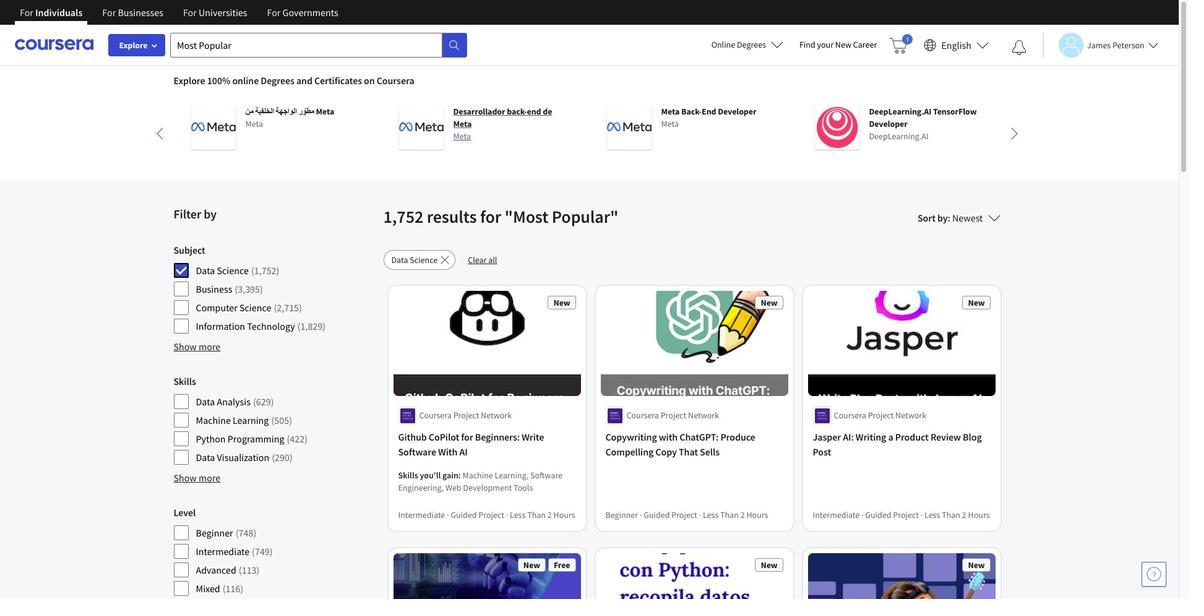 Task type: describe. For each thing, give the bounding box(es) containing it.
learning
[[233, 414, 269, 426]]

coursera for github copilot for beginners: write software with ai
[[419, 410, 452, 421]]

mixed
[[196, 582, 220, 595]]

422
[[290, 433, 305, 445]]

data science
[[391, 254, 438, 266]]

web
[[446, 482, 461, 494]]

governments
[[283, 6, 338, 19]]

engineering,
[[398, 482, 444, 494]]

and
[[296, 74, 312, 87]]

skills you'll gain :
[[398, 470, 463, 481]]

6 · from the left
[[921, 510, 923, 521]]

beginner for beginner ( 748 )
[[196, 527, 233, 539]]

mixed ( 116 )
[[196, 582, 243, 595]]

for for individuals
[[20, 6, 33, 19]]

subject group
[[174, 243, 376, 334]]

science for data science ( 1,752 )
[[217, 264, 249, 277]]

developer inside meta back-end developer meta
[[718, 106, 757, 117]]

that
[[679, 446, 698, 458]]

beginner for beginner · guided project · less than 2 hours
[[606, 510, 638, 521]]

2,715
[[277, 301, 299, 314]]

show notifications image
[[1012, 40, 1027, 55]]

james
[[1087, 39, 1111, 50]]

writing
[[856, 431, 886, 443]]

( up 'technology'
[[274, 301, 277, 314]]

blog
[[963, 431, 982, 443]]

629
[[256, 395, 271, 408]]

on
[[364, 74, 375, 87]]

degrees inside popup button
[[737, 39, 766, 50]]

coursera project network for chatgpt:
[[627, 410, 719, 421]]

for for "most
[[480, 205, 501, 228]]

tools
[[514, 482, 533, 494]]

ai
[[460, 446, 468, 458]]

coursera project network for writing
[[834, 410, 927, 421]]

filter
[[174, 206, 201, 222]]

subject
[[174, 244, 205, 256]]

2 deeplearning.ai from the top
[[869, 131, 929, 142]]

guided for copywriting with chatgpt: produce compelling copy that sells
[[644, 510, 670, 521]]

product
[[895, 431, 929, 443]]

مطوّر الواجهة الخلفية من meta meta
[[245, 106, 334, 129]]

github copilot for beginners: write software with ai link
[[398, 430, 576, 459]]

for for beginners:
[[461, 431, 473, 443]]

sells
[[700, 446, 720, 458]]

analysis
[[217, 395, 251, 408]]

advanced
[[196, 564, 236, 576]]

python programming ( 422 )
[[196, 433, 308, 445]]

( down the intermediate ( 749 )
[[239, 564, 242, 576]]

github copilot for beginners: write software with ai
[[398, 431, 544, 458]]

machine learning ( 505 )
[[196, 414, 292, 426]]

1 deeplearning.ai from the top
[[869, 106, 932, 117]]

clear all button
[[461, 250, 505, 270]]

machine learning, software engineering, web development tools
[[398, 470, 563, 494]]

network for beginners:
[[481, 410, 512, 421]]

peterson
[[1113, 39, 1145, 50]]

3 · from the left
[[640, 510, 642, 521]]

network for a
[[896, 410, 927, 421]]

for businesses
[[102, 6, 163, 19]]

free
[[554, 560, 570, 571]]

online degrees
[[712, 39, 766, 50]]

python
[[196, 433, 226, 445]]

career
[[853, 39, 877, 50]]

newest
[[952, 212, 983, 224]]

intermediate ( 749 )
[[196, 545, 273, 558]]

review
[[931, 431, 961, 443]]

1 · from the left
[[447, 510, 449, 521]]

( down programming
[[272, 451, 275, 464]]

meta image for desarrollador back-end de meta meta
[[399, 105, 443, 150]]

1 horizontal spatial intermediate
[[398, 510, 445, 521]]

505
[[274, 414, 289, 426]]

hours for copywriting with chatgpt: produce compelling copy that sells
[[747, 510, 768, 521]]

show more button for data
[[174, 470, 221, 485]]

with
[[659, 431, 678, 443]]

1 guided from the left
[[451, 510, 477, 521]]

gain
[[443, 470, 459, 481]]

clear all
[[468, 254, 497, 266]]

de
[[543, 106, 552, 117]]

data science button
[[383, 250, 456, 270]]

business ( 3,395 )
[[196, 283, 263, 295]]

jasper
[[813, 431, 841, 443]]

tensorflow
[[933, 106, 977, 117]]

100%
[[207, 74, 230, 87]]

copy
[[656, 446, 677, 458]]

copywriting with chatgpt: produce compelling copy that sells link
[[606, 430, 783, 459]]

help center image
[[1147, 567, 1162, 582]]

software inside github copilot for beginners: write software with ai
[[398, 446, 436, 458]]

meta image for مطوّر الواجهة الخلفية من meta meta
[[191, 105, 235, 150]]

ai:
[[843, 431, 854, 443]]

write
[[522, 431, 544, 443]]

visualization
[[217, 451, 269, 464]]

with
[[438, 446, 458, 458]]

universities
[[199, 6, 247, 19]]

1 hours from the left
[[554, 510, 575, 521]]

1,752 inside subject group
[[254, 264, 276, 277]]

compelling
[[606, 446, 654, 458]]

find
[[800, 39, 816, 50]]

explore button
[[108, 34, 165, 56]]

1 vertical spatial :
[[459, 470, 461, 481]]

github
[[398, 431, 427, 443]]

find your new career link
[[793, 37, 883, 53]]

1 vertical spatial degrees
[[261, 74, 294, 87]]

science for data science
[[410, 254, 438, 266]]

3,395
[[238, 283, 260, 295]]

for for universities
[[183, 6, 197, 19]]

data for data science ( 1,752 )
[[196, 264, 215, 277]]

you'll
[[420, 470, 441, 481]]

beginner · guided project · less than 2 hours
[[606, 510, 768, 521]]

than for jasper ai: writing a product review blog post
[[942, 510, 961, 521]]

jasper ai: writing a product review blog post link
[[813, 430, 991, 459]]

coursera image
[[15, 35, 93, 55]]

technology
[[247, 320, 295, 332]]

james peterson button
[[1043, 32, 1158, 57]]

1,829
[[301, 320, 323, 332]]

5 · from the left
[[862, 510, 864, 521]]

skills group
[[174, 374, 376, 465]]

post
[[813, 446, 831, 458]]

filter by
[[174, 206, 217, 222]]

1 less from the left
[[510, 510, 526, 521]]

popular"
[[552, 205, 619, 228]]

coursera for copywriting with chatgpt: produce compelling copy that sells
[[627, 410, 659, 421]]

data for data visualization ( 290 )
[[196, 451, 215, 464]]

1,752 results for "most popular"
[[383, 205, 619, 228]]

( right mixed
[[223, 582, 226, 595]]

chatgpt:
[[680, 431, 719, 443]]

than for copywriting with chatgpt: produce compelling copy that sells
[[720, 510, 739, 521]]

clear
[[468, 254, 487, 266]]

copywriting
[[606, 431, 657, 443]]

coursera for jasper ai: writing a product review blog post
[[834, 410, 866, 421]]

programming
[[228, 433, 284, 445]]

1 intermediate · guided project · less than 2 hours from the left
[[398, 510, 575, 521]]



Task type: locate. For each thing, give the bounding box(es) containing it.
explore
[[119, 40, 148, 51], [174, 74, 205, 87]]

1 horizontal spatial skills
[[398, 470, 418, 481]]

machine for learning
[[196, 414, 231, 426]]

jasper ai: writing a product review blog post
[[813, 431, 982, 458]]

level group
[[174, 505, 376, 597]]

developer right end
[[718, 106, 757, 117]]

2 horizontal spatial 2
[[962, 510, 967, 521]]

1 vertical spatial more
[[199, 472, 221, 484]]

290
[[275, 451, 290, 464]]

2 horizontal spatial network
[[896, 410, 927, 421]]

( up 3,395
[[251, 264, 254, 277]]

sort by : newest
[[918, 212, 983, 224]]

network
[[481, 410, 512, 421], [688, 410, 719, 421], [896, 410, 927, 421]]

1 vertical spatial developer
[[869, 118, 908, 129]]

1 horizontal spatial meta image
[[399, 105, 443, 150]]

results
[[427, 205, 477, 228]]

0 horizontal spatial degrees
[[261, 74, 294, 87]]

data inside subject group
[[196, 264, 215, 277]]

1 horizontal spatial beginner
[[606, 510, 638, 521]]

1 vertical spatial show more button
[[174, 470, 221, 485]]

for for businesses
[[102, 6, 116, 19]]

1 horizontal spatial intermediate · guided project · less than 2 hours
[[813, 510, 990, 521]]

more for information
[[199, 340, 221, 353]]

skills for skills
[[174, 375, 196, 387]]

: up web
[[459, 470, 461, 481]]

data inside 'button'
[[391, 254, 408, 266]]

software inside machine learning, software engineering, web development tools
[[530, 470, 563, 481]]

0 horizontal spatial less
[[510, 510, 526, 521]]

1 horizontal spatial less
[[703, 510, 719, 521]]

coursera up copywriting
[[627, 410, 659, 421]]

science up business ( 3,395 )
[[217, 264, 249, 277]]

2 horizontal spatial than
[[942, 510, 961, 521]]

0 horizontal spatial than
[[527, 510, 546, 521]]

0 horizontal spatial skills
[[174, 375, 196, 387]]

degrees right online
[[737, 39, 766, 50]]

advanced ( 113 )
[[196, 564, 260, 576]]

1 vertical spatial skills
[[398, 470, 418, 481]]

machine for learning,
[[463, 470, 493, 481]]

data
[[391, 254, 408, 266], [196, 264, 215, 277], [196, 395, 215, 408], [196, 451, 215, 464]]

degrees left and
[[261, 74, 294, 87]]

0 vertical spatial beginner
[[606, 510, 638, 521]]

0 horizontal spatial coursera project network
[[419, 410, 512, 421]]

مطوّر
[[299, 106, 314, 117]]

1 vertical spatial beginner
[[196, 527, 233, 539]]

1 vertical spatial for
[[461, 431, 473, 443]]

coursera project network up github copilot for beginners: write software with ai
[[419, 410, 512, 421]]

1 horizontal spatial network
[[688, 410, 719, 421]]

a
[[888, 431, 893, 443]]

2 horizontal spatial guided
[[865, 510, 892, 521]]

4 · from the left
[[699, 510, 701, 521]]

( down 2,715
[[297, 320, 301, 332]]

shopping cart: 1 item image
[[890, 34, 913, 54]]

1,752 up the data science on the top left of page
[[383, 205, 423, 228]]

2 show more from the top
[[174, 472, 221, 484]]

by for sort
[[938, 212, 948, 224]]

deeplearning.ai image
[[815, 105, 859, 150]]

( up learning
[[253, 395, 256, 408]]

explore inside popup button
[[119, 40, 148, 51]]

for left the businesses
[[102, 6, 116, 19]]

0 vertical spatial machine
[[196, 414, 231, 426]]

by for filter
[[204, 206, 217, 222]]

data visualization ( 290 )
[[196, 451, 293, 464]]

1 horizontal spatial hours
[[747, 510, 768, 521]]

copilot
[[429, 431, 459, 443]]

science up "information technology ( 1,829 )" on the bottom
[[240, 301, 271, 314]]

show down information
[[174, 340, 197, 353]]

show more for information technology ( 1,829 )
[[174, 340, 221, 353]]

beginner
[[606, 510, 638, 521], [196, 527, 233, 539]]

desarrollador
[[453, 106, 505, 117]]

0 horizontal spatial network
[[481, 410, 512, 421]]

more down python
[[199, 472, 221, 484]]

0 horizontal spatial explore
[[119, 40, 148, 51]]

:
[[948, 212, 951, 224], [459, 470, 461, 481]]

0 vertical spatial developer
[[718, 106, 757, 117]]

data science ( 1,752 )
[[196, 264, 279, 277]]

1 vertical spatial show more
[[174, 472, 221, 484]]

1 horizontal spatial developer
[[869, 118, 908, 129]]

2 intermediate · guided project · less than 2 hours from the left
[[813, 510, 990, 521]]

2 for from the left
[[102, 6, 116, 19]]

1 for from the left
[[20, 6, 33, 19]]

3 guided from the left
[[865, 510, 892, 521]]

level
[[174, 506, 196, 519]]

0 vertical spatial skills
[[174, 375, 196, 387]]

1 vertical spatial software
[[530, 470, 563, 481]]

0 vertical spatial more
[[199, 340, 221, 353]]

less
[[510, 510, 526, 521], [703, 510, 719, 521], [925, 510, 940, 521]]

explore left 100%
[[174, 74, 205, 87]]

information
[[196, 320, 245, 332]]

1 network from the left
[[481, 410, 512, 421]]

1,752 up 3,395
[[254, 264, 276, 277]]

intermediate inside level group
[[196, 545, 249, 558]]

·
[[447, 510, 449, 521], [506, 510, 508, 521], [640, 510, 642, 521], [699, 510, 701, 521], [862, 510, 864, 521], [921, 510, 923, 521]]

1 show from the top
[[174, 340, 197, 353]]

0 vertical spatial show
[[174, 340, 197, 353]]

2 for copywriting with chatgpt: produce compelling copy that sells
[[741, 510, 745, 521]]

businesses
[[118, 6, 163, 19]]

1,752
[[383, 205, 423, 228], [254, 264, 276, 277]]

3 2 from the left
[[962, 510, 967, 521]]

0 horizontal spatial intermediate · guided project · less than 2 hours
[[398, 510, 575, 521]]

coursera up copilot
[[419, 410, 452, 421]]

2 show from the top
[[174, 472, 197, 484]]

explore for explore
[[119, 40, 148, 51]]

( down 'data science ( 1,752 )'
[[235, 283, 238, 295]]

0 horizontal spatial by
[[204, 206, 217, 222]]

find your new career
[[800, 39, 877, 50]]

0 horizontal spatial developer
[[718, 106, 757, 117]]

banner navigation
[[10, 0, 348, 34]]

2 guided from the left
[[644, 510, 670, 521]]

2 coursera project network from the left
[[627, 410, 719, 421]]

hours
[[554, 510, 575, 521], [747, 510, 768, 521], [968, 510, 990, 521]]

development
[[463, 482, 512, 494]]

show more button
[[174, 339, 221, 354], [174, 470, 221, 485]]

explore 100% online degrees and certificates on coursera
[[174, 74, 414, 87]]

2 more from the top
[[199, 472, 221, 484]]

show more button up level
[[174, 470, 221, 485]]

2 show more button from the top
[[174, 470, 221, 485]]

0 horizontal spatial beginner
[[196, 527, 233, 539]]

coursera project network up writing
[[834, 410, 927, 421]]

4 for from the left
[[267, 6, 281, 19]]

online
[[712, 39, 735, 50]]

your
[[817, 39, 834, 50]]

business
[[196, 283, 232, 295]]

1 horizontal spatial by
[[938, 212, 948, 224]]

1 show more from the top
[[174, 340, 221, 353]]

0 vertical spatial degrees
[[737, 39, 766, 50]]

coursera project network up 'with'
[[627, 410, 719, 421]]

more
[[199, 340, 221, 353], [199, 472, 221, 484]]

0 horizontal spatial guided
[[451, 510, 477, 521]]

skills inside group
[[174, 375, 196, 387]]

machine
[[196, 414, 231, 426], [463, 470, 493, 481]]

1 horizontal spatial than
[[720, 510, 739, 521]]

0 horizontal spatial :
[[459, 470, 461, 481]]

science for computer science ( 2,715 )
[[240, 301, 271, 314]]

113
[[242, 564, 257, 576]]

machine inside machine learning, software engineering, web development tools
[[463, 470, 493, 481]]

show up level
[[174, 472, 197, 484]]

deeplearning.ai tensorflow developer deeplearning.ai
[[869, 106, 977, 142]]

english
[[942, 39, 972, 51]]

developer right deeplearning.ai image in the top right of the page
[[869, 118, 908, 129]]

2 hours from the left
[[747, 510, 768, 521]]

data for data analysis ( 629 )
[[196, 395, 215, 408]]

0 horizontal spatial meta image
[[191, 105, 235, 150]]

data analysis ( 629 )
[[196, 395, 274, 408]]

0 horizontal spatial intermediate
[[196, 545, 249, 558]]

coursera
[[377, 74, 414, 87], [419, 410, 452, 421], [627, 410, 659, 421], [834, 410, 866, 421]]

machine up python
[[196, 414, 231, 426]]

science down results at the left top of the page
[[410, 254, 438, 266]]

by right filter
[[204, 206, 217, 222]]

less for copywriting with chatgpt: produce compelling copy that sells
[[703, 510, 719, 521]]

2 horizontal spatial coursera project network
[[834, 410, 927, 421]]

for left governments in the left of the page
[[267, 6, 281, 19]]

all
[[488, 254, 497, 266]]

2 network from the left
[[688, 410, 719, 421]]

skills for skills you'll gain :
[[398, 470, 418, 481]]

0 horizontal spatial 2
[[548, 510, 552, 521]]

1 horizontal spatial machine
[[463, 470, 493, 481]]

machine inside skills group
[[196, 414, 231, 426]]

0 horizontal spatial hours
[[554, 510, 575, 521]]

1 vertical spatial 1,752
[[254, 264, 276, 277]]

back-
[[681, 106, 702, 117]]

1 vertical spatial explore
[[174, 74, 205, 87]]

1 coursera project network from the left
[[419, 410, 512, 421]]

data for data science
[[391, 254, 408, 266]]

1 horizontal spatial software
[[530, 470, 563, 481]]

show more button for information
[[174, 339, 221, 354]]

"most
[[505, 205, 549, 228]]

developer
[[718, 106, 757, 117], [869, 118, 908, 129]]

0 horizontal spatial software
[[398, 446, 436, 458]]

1 2 from the left
[[548, 510, 552, 521]]

end
[[702, 106, 716, 117]]

2 than from the left
[[720, 510, 739, 521]]

meta image for meta back-end developer meta
[[607, 105, 651, 150]]

coursera project network for for
[[419, 410, 512, 421]]

for individuals
[[20, 6, 83, 19]]

0 vertical spatial explore
[[119, 40, 148, 51]]

1 meta image from the left
[[191, 105, 235, 150]]

2 horizontal spatial meta image
[[607, 105, 651, 150]]

748
[[239, 527, 253, 539]]

developer inside deeplearning.ai tensorflow developer deeplearning.ai
[[869, 118, 908, 129]]

learning,
[[495, 470, 529, 481]]

computer science ( 2,715 )
[[196, 301, 302, 314]]

None search field
[[170, 32, 467, 57]]

0 vertical spatial software
[[398, 446, 436, 458]]

skills
[[174, 375, 196, 387], [398, 470, 418, 481]]

3 hours from the left
[[968, 510, 990, 521]]

3 coursera project network from the left
[[834, 410, 927, 421]]

for for governments
[[267, 6, 281, 19]]

hours for jasper ai: writing a product review blog post
[[968, 510, 990, 521]]

3 less from the left
[[925, 510, 940, 521]]

for inside github copilot for beginners: write software with ai
[[461, 431, 473, 443]]

deeplearning.ai
[[869, 106, 932, 117], [869, 131, 929, 142]]

machine up development
[[463, 470, 493, 481]]

1 horizontal spatial 1,752
[[383, 205, 423, 228]]

produce
[[721, 431, 755, 443]]

1 vertical spatial machine
[[463, 470, 493, 481]]

for left universities
[[183, 6, 197, 19]]

1 horizontal spatial guided
[[644, 510, 670, 521]]

3 network from the left
[[896, 410, 927, 421]]

0 horizontal spatial for
[[461, 431, 473, 443]]

for up ai
[[461, 431, 473, 443]]

show for information technology
[[174, 340, 197, 353]]

2 horizontal spatial less
[[925, 510, 940, 521]]

0 vertical spatial for
[[480, 205, 501, 228]]

meta image
[[191, 105, 235, 150], [399, 105, 443, 150], [607, 105, 651, 150]]

less for jasper ai: writing a product review blog post
[[925, 510, 940, 521]]

0 vertical spatial 1,752
[[383, 205, 423, 228]]

2 horizontal spatial intermediate
[[813, 510, 860, 521]]

1 than from the left
[[527, 510, 546, 521]]

software
[[398, 446, 436, 458], [530, 470, 563, 481]]

computer
[[196, 301, 238, 314]]

network for produce
[[688, 410, 719, 421]]

more down information
[[199, 340, 221, 353]]

meta back-end developer meta
[[661, 106, 757, 129]]

beginner inside level group
[[196, 527, 233, 539]]

science inside 'button'
[[410, 254, 438, 266]]

0 vertical spatial show more button
[[174, 339, 221, 354]]

guided for jasper ai: writing a product review blog post
[[865, 510, 892, 521]]

( up '290'
[[287, 433, 290, 445]]

1 show more button from the top
[[174, 339, 221, 354]]

more for data
[[199, 472, 221, 484]]

degrees
[[737, 39, 766, 50], [261, 74, 294, 87]]

( up the intermediate ( 749 )
[[236, 527, 239, 539]]

show more button down information
[[174, 339, 221, 354]]

2 for jasper ai: writing a product review blog post
[[962, 510, 967, 521]]

( right learning
[[271, 414, 274, 426]]

certificates
[[314, 74, 362, 87]]

3 than from the left
[[942, 510, 961, 521]]

: left "newest"
[[948, 212, 951, 224]]

الخلفية
[[255, 106, 274, 117]]

show more for data visualization ( 290 )
[[174, 472, 221, 484]]

1 horizontal spatial explore
[[174, 74, 205, 87]]

3 for from the left
[[183, 6, 197, 19]]

network up product
[[896, 410, 927, 421]]

coursera right on
[[377, 74, 414, 87]]

1 horizontal spatial :
[[948, 212, 951, 224]]

network up beginners:
[[481, 410, 512, 421]]

for left individuals
[[20, 6, 33, 19]]

0 horizontal spatial 1,752
[[254, 264, 276, 277]]

show more up level
[[174, 472, 221, 484]]

explore down for businesses at the left top
[[119, 40, 148, 51]]

by
[[204, 206, 217, 222], [938, 212, 948, 224]]

2 meta image from the left
[[399, 105, 443, 150]]

coursera up ai:
[[834, 410, 866, 421]]

project
[[453, 410, 479, 421], [661, 410, 687, 421], [868, 410, 894, 421], [479, 510, 504, 521], [672, 510, 697, 521], [893, 510, 919, 521]]

1 vertical spatial deeplearning.ai
[[869, 131, 929, 142]]

0 horizontal spatial machine
[[196, 414, 231, 426]]

show for data visualization
[[174, 472, 197, 484]]

2 less from the left
[[703, 510, 719, 521]]

( up 113
[[252, 545, 255, 558]]

من
[[245, 106, 254, 117]]

software down github at the bottom left of the page
[[398, 446, 436, 458]]

What do you want to learn? text field
[[170, 32, 443, 57]]

show more down information
[[174, 340, 221, 353]]

1 horizontal spatial degrees
[[737, 39, 766, 50]]

1 more from the top
[[199, 340, 221, 353]]

116
[[226, 582, 240, 595]]

for left "most
[[480, 205, 501, 228]]

meta
[[316, 106, 334, 117], [661, 106, 680, 117], [245, 118, 263, 129], [453, 118, 472, 129], [661, 118, 679, 129], [453, 131, 471, 142]]

2 2 from the left
[[741, 510, 745, 521]]

3 meta image from the left
[[607, 105, 651, 150]]

0 vertical spatial show more
[[174, 340, 221, 353]]

explore for explore 100% online degrees and certificates on coursera
[[174, 74, 205, 87]]

0 vertical spatial :
[[948, 212, 951, 224]]

copywriting with chatgpt: produce compelling copy that sells
[[606, 431, 755, 458]]

skills up data analysis ( 629 )
[[174, 375, 196, 387]]

1 horizontal spatial 2
[[741, 510, 745, 521]]

1 vertical spatial show
[[174, 472, 197, 484]]

network up chatgpt:
[[688, 410, 719, 421]]

intermediate · guided project · less than 2 hours
[[398, 510, 575, 521], [813, 510, 990, 521]]

by right sort on the top of the page
[[938, 212, 948, 224]]

2 horizontal spatial hours
[[968, 510, 990, 521]]

software up 'tools'
[[530, 470, 563, 481]]

1 horizontal spatial for
[[480, 205, 501, 228]]

1 horizontal spatial coursera project network
[[627, 410, 719, 421]]

skills up engineering,
[[398, 470, 418, 481]]

2 · from the left
[[506, 510, 508, 521]]

0 vertical spatial deeplearning.ai
[[869, 106, 932, 117]]



Task type: vqa. For each thing, say whether or not it's contained in the screenshot.
pivotal
no



